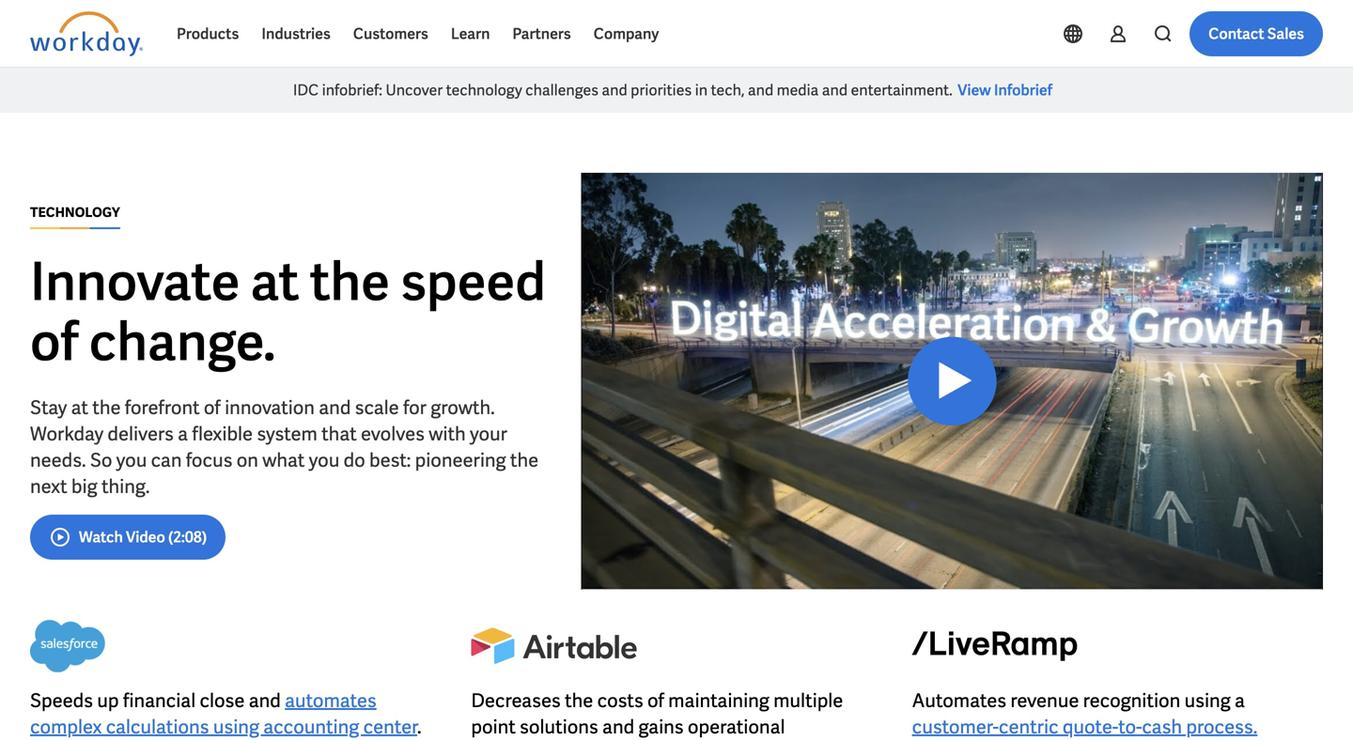 Task type: locate. For each thing, give the bounding box(es) containing it.
and inside decreases the costs of maintaining multiple point solutions and gains operationa
[[603, 716, 635, 740]]

of up flexible
[[204, 396, 221, 420]]

a up process.
[[1235, 689, 1246, 714]]

that
[[322, 422, 357, 447]]

learn button
[[440, 11, 502, 56]]

1 vertical spatial a
[[1235, 689, 1246, 714]]

and left "priorities"
[[602, 80, 628, 100]]

0 vertical spatial using
[[1185, 689, 1231, 714]]

video
[[126, 528, 165, 548]]

idc
[[293, 80, 319, 100]]

accounting
[[264, 716, 359, 740]]

close
[[200, 689, 245, 714]]

0 horizontal spatial a
[[178, 422, 188, 447]]

and
[[602, 80, 628, 100], [748, 80, 774, 100], [822, 80, 848, 100], [319, 396, 351, 420], [249, 689, 281, 714], [603, 716, 635, 740]]

calculations
[[106, 716, 209, 740]]

stay
[[30, 396, 67, 420]]

innovation
[[225, 396, 315, 420]]

of inside 'stay at the forefront of innovation and scale for growth. workday delivers a flexible system that evolves with your needs. so you can focus on what you do best: pioneering the next big thing.'
[[204, 396, 221, 420]]

a
[[178, 422, 188, 447], [1235, 689, 1246, 714]]

for
[[403, 396, 427, 420]]

speeds
[[30, 689, 93, 714]]

decreases the costs of maintaining multiple point solutions and gains operationa
[[471, 689, 844, 741]]

0 vertical spatial a
[[178, 422, 188, 447]]

company button
[[583, 11, 671, 56]]

a up can
[[178, 422, 188, 447]]

0 horizontal spatial of
[[30, 308, 79, 377]]

view infobrief link
[[953, 79, 1059, 102]]

1 horizontal spatial a
[[1235, 689, 1246, 714]]

customer-
[[913, 716, 999, 740]]

airtable logo image
[[471, 621, 637, 673]]

and up that on the bottom
[[319, 396, 351, 420]]

flexible
[[192, 422, 253, 447]]

play video image
[[932, 357, 981, 406]]

contact sales
[[1209, 24, 1305, 44]]

so
[[90, 448, 112, 473]]

1 horizontal spatial using
[[1185, 689, 1231, 714]]

on
[[237, 448, 258, 473]]

at
[[251, 248, 299, 316], [71, 396, 88, 420]]

1 vertical spatial using
[[213, 716, 259, 740]]

using for a
[[1185, 689, 1231, 714]]

automates
[[285, 689, 377, 714]]

2 horizontal spatial of
[[648, 689, 665, 714]]

of up gains
[[648, 689, 665, 714]]

you
[[116, 448, 147, 473], [309, 448, 340, 473]]

to-
[[1119, 716, 1143, 740]]

infobrief
[[995, 80, 1053, 100]]

watch the more tech and media organizations choose workday video image
[[582, 173, 1324, 590]]

cash
[[1143, 716, 1183, 740]]

1 horizontal spatial at
[[251, 248, 299, 316]]

0 vertical spatial at
[[251, 248, 299, 316]]

you up thing.
[[116, 448, 147, 473]]

the
[[310, 248, 390, 316], [92, 396, 121, 420], [510, 448, 539, 473], [565, 689, 594, 714]]

you left do
[[309, 448, 340, 473]]

scale
[[355, 396, 399, 420]]

a inside 'stay at the forefront of innovation and scale for growth. workday delivers a flexible system that evolves with your needs. so you can focus on what you do best: pioneering the next big thing.'
[[178, 422, 188, 447]]

of up the stay
[[30, 308, 79, 377]]

and down costs at the bottom
[[603, 716, 635, 740]]

.
[[418, 716, 422, 740]]

using inside automates revenue recognition using a customer-centric quote-to-cash process.
[[1185, 689, 1231, 714]]

of for innovation
[[204, 396, 221, 420]]

stay at the forefront of innovation and scale for growth. workday delivers a flexible system that evolves with your needs. so you can focus on what you do best: pioneering the next big thing.
[[30, 396, 539, 499]]

1 horizontal spatial of
[[204, 396, 221, 420]]

using up process.
[[1185, 689, 1231, 714]]

1 vertical spatial of
[[204, 396, 221, 420]]

0 vertical spatial of
[[30, 308, 79, 377]]

thing.
[[101, 475, 150, 499]]

partners button
[[502, 11, 583, 56]]

and right media on the top of the page
[[822, 80, 848, 100]]

the inside decreases the costs of maintaining multiple point solutions and gains operationa
[[565, 689, 594, 714]]

at inside innovate at the speed of change.
[[251, 248, 299, 316]]

automates revenue recognition using a customer-centric quote-to-cash process.
[[913, 689, 1258, 740]]

go to the homepage image
[[30, 11, 143, 56]]

up
[[97, 689, 119, 714]]

using inside automates complex calculations using accounting center .
[[213, 716, 259, 740]]

entertainment.
[[851, 80, 953, 100]]

priorities
[[631, 80, 692, 100]]

1 horizontal spatial you
[[309, 448, 340, 473]]

0 horizontal spatial you
[[116, 448, 147, 473]]

of inside innovate at the speed of change.
[[30, 308, 79, 377]]

growth.
[[431, 396, 495, 420]]

0 horizontal spatial at
[[71, 396, 88, 420]]

at inside 'stay at the forefront of innovation and scale for growth. workday delivers a flexible system that evolves with your needs. so you can focus on what you do best: pioneering the next big thing.'
[[71, 396, 88, 420]]

using
[[1185, 689, 1231, 714], [213, 716, 259, 740]]

0 horizontal spatial using
[[213, 716, 259, 740]]

contact
[[1209, 24, 1265, 44]]

challenges
[[526, 80, 599, 100]]

maintaining
[[669, 689, 770, 714]]

2 vertical spatial of
[[648, 689, 665, 714]]

financial
[[123, 689, 196, 714]]

decreases
[[471, 689, 561, 714]]

of inside decreases the costs of maintaining multiple point solutions and gains operationa
[[648, 689, 665, 714]]

watch
[[79, 528, 123, 548]]

1 vertical spatial at
[[71, 396, 88, 420]]

of
[[30, 308, 79, 377], [204, 396, 221, 420], [648, 689, 665, 714]]

next
[[30, 475, 67, 499]]

solutions
[[520, 716, 599, 740]]

media
[[777, 80, 819, 100]]

salesforce.com image
[[30, 621, 106, 673]]

partners
[[513, 24, 571, 44]]

complex
[[30, 716, 102, 740]]

technology
[[446, 80, 523, 100]]

industries
[[262, 24, 331, 44]]

using down close
[[213, 716, 259, 740]]

workday
[[30, 422, 104, 447]]

what
[[263, 448, 305, 473]]

center
[[363, 716, 418, 740]]



Task type: vqa. For each thing, say whether or not it's contained in the screenshot.
PRODUCTS dropdown button
yes



Task type: describe. For each thing, give the bounding box(es) containing it.
recognition
[[1084, 689, 1181, 714]]

process.
[[1187, 716, 1258, 740]]

technology
[[30, 204, 120, 221]]

in
[[695, 80, 708, 100]]

industries button
[[250, 11, 342, 56]]

the inside innovate at the speed of change.
[[310, 248, 390, 316]]

liveramp image
[[913, 621, 1078, 673]]

needs.
[[30, 448, 86, 473]]

customers button
[[342, 11, 440, 56]]

and right 'tech,'
[[748, 80, 774, 100]]

tech,
[[711, 80, 745, 100]]

and inside 'stay at the forefront of innovation and scale for growth. workday delivers a flexible system that evolves with your needs. so you can focus on what you do best: pioneering the next big thing.'
[[319, 396, 351, 420]]

automates complex calculations using accounting center .
[[30, 689, 422, 740]]

system
[[257, 422, 318, 447]]

speeds up financial close and
[[30, 689, 285, 714]]

customers
[[353, 24, 429, 44]]

pioneering
[[415, 448, 506, 473]]

multiple
[[774, 689, 844, 714]]

infobrief:
[[322, 80, 383, 100]]

uncover
[[386, 80, 443, 100]]

automates
[[913, 689, 1007, 714]]

speed
[[401, 248, 546, 316]]

company
[[594, 24, 659, 44]]

delivers
[[108, 422, 174, 447]]

(2:08)
[[168, 528, 207, 548]]

point
[[471, 716, 516, 740]]

products button
[[165, 11, 250, 56]]

products
[[177, 24, 239, 44]]

2 you from the left
[[309, 448, 340, 473]]

costs
[[598, 689, 644, 714]]

watch video (2:08)
[[79, 528, 207, 548]]

idc infobrief: uncover technology challenges and priorities in tech, and media and entertainment. view infobrief
[[293, 80, 1053, 100]]

innovate at the speed of change.
[[30, 248, 546, 377]]

at for innovate
[[251, 248, 299, 316]]

gains
[[639, 716, 684, 740]]

forefront
[[125, 396, 200, 420]]

at for stay
[[71, 396, 88, 420]]

revenue
[[1011, 689, 1080, 714]]

automates complex calculations using accounting center link
[[30, 689, 418, 740]]

quote-
[[1063, 716, 1119, 740]]

learn
[[451, 24, 490, 44]]

view
[[958, 80, 992, 100]]

focus
[[186, 448, 233, 473]]

a inside automates revenue recognition using a customer-centric quote-to-cash process.
[[1235, 689, 1246, 714]]

your
[[470, 422, 508, 447]]

of for change.
[[30, 308, 79, 377]]

innovate
[[30, 248, 240, 316]]

change.
[[89, 308, 276, 377]]

using for accounting
[[213, 716, 259, 740]]

and right close
[[249, 689, 281, 714]]

with
[[429, 422, 466, 447]]

contact sales link
[[1191, 11, 1324, 56]]

sales
[[1268, 24, 1305, 44]]

evolves
[[361, 422, 425, 447]]

best:
[[369, 448, 411, 473]]

do
[[344, 448, 365, 473]]

big
[[71, 475, 97, 499]]

can
[[151, 448, 182, 473]]

centric
[[999, 716, 1059, 740]]

watch video (2:08) link
[[30, 515, 226, 560]]

customer-centric quote-to-cash process. link
[[913, 716, 1258, 740]]

1 you from the left
[[116, 448, 147, 473]]



